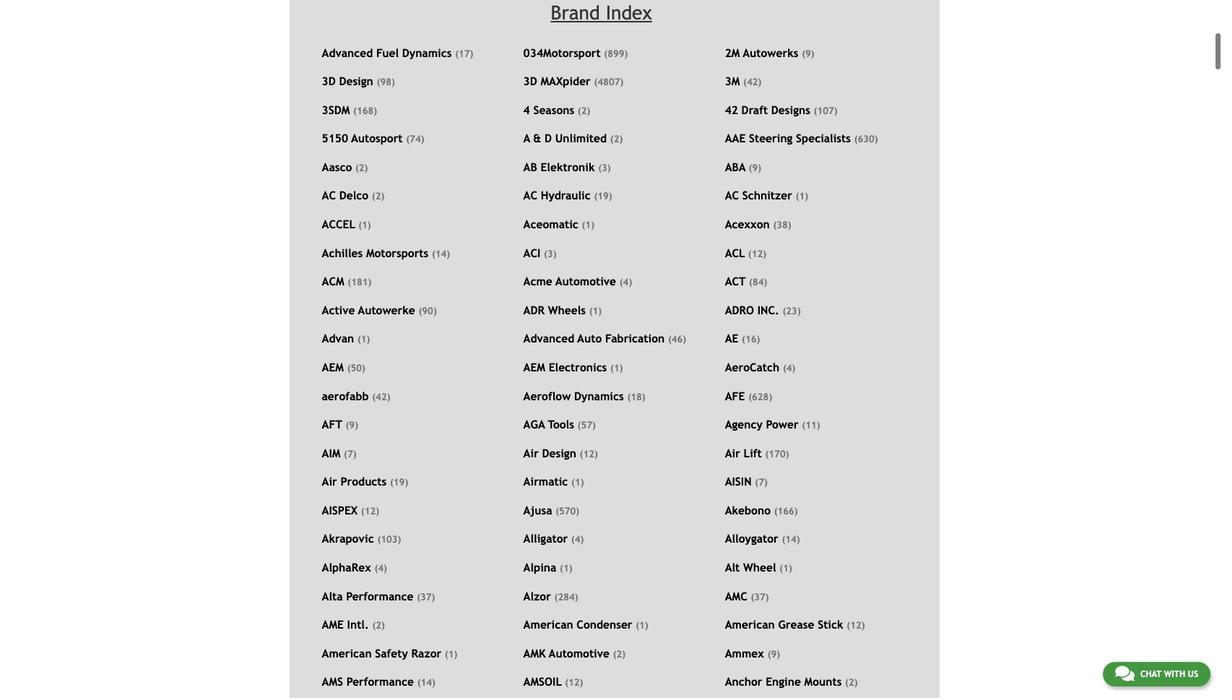 Task type: vqa. For each thing, say whether or not it's contained in the screenshot.
'Design'
yes



Task type: describe. For each thing, give the bounding box(es) containing it.
(7) for aim
[[344, 448, 357, 459]]

2m
[[725, 46, 740, 59]]

maxpider
[[541, 75, 591, 88]]

aci
[[524, 246, 541, 259]]

power
[[766, 418, 799, 431]]

chat with us
[[1141, 669, 1199, 679]]

achilles
[[322, 246, 363, 259]]

(12) for amsoil
[[565, 677, 583, 688]]

(37) inside alta performance (37)
[[417, 591, 435, 602]]

acexxon
[[725, 218, 770, 231]]

(9) for aba
[[749, 162, 762, 173]]

3d maxpider (4807)
[[524, 75, 624, 88]]

(14) for ams performance
[[417, 677, 436, 688]]

ac for ac schnitzer
[[725, 189, 739, 202]]

amc
[[725, 589, 748, 602]]

ame intl. (2)
[[322, 618, 385, 631]]

0 vertical spatial dynamics
[[402, 46, 452, 59]]

chat
[[1141, 669, 1162, 679]]

3d design (98)
[[322, 75, 395, 88]]

akebono
[[725, 504, 771, 517]]

(14) for achilles motorsports
[[432, 248, 450, 259]]

alta performance (37)
[[322, 589, 435, 602]]

akebono (166)
[[725, 504, 798, 517]]

design for 3d
[[339, 75, 373, 88]]

agency
[[725, 418, 763, 431]]

(1) inside adr wheels (1)
[[589, 305, 602, 316]]

aerocatch
[[725, 361, 780, 374]]

(4807)
[[594, 77, 624, 88]]

seasons
[[534, 103, 575, 116]]

(9) for aft
[[346, 420, 358, 431]]

(12) for aispex
[[361, 506, 379, 517]]

aga
[[524, 418, 545, 431]]

(570)
[[556, 506, 580, 517]]

aispex
[[322, 504, 358, 517]]

(2) inside the amk automotive (2)
[[613, 649, 626, 660]]

3m (42)
[[725, 75, 762, 88]]

aci (3)
[[524, 246, 557, 259]]

(2) inside 4 seasons (2)
[[578, 105, 591, 116]]

engine
[[766, 675, 801, 688]]

air design (12)
[[524, 446, 598, 459]]

(4) inside acme automotive (4)
[[620, 277, 632, 288]]

american safety razor (1)
[[322, 647, 458, 660]]

brand index
[[551, 1, 652, 24]]

(1) inside aceomatic (1)
[[582, 220, 595, 231]]

razor
[[412, 647, 442, 660]]

performance for alta
[[346, 589, 414, 602]]

act (84)
[[725, 275, 768, 288]]

acme
[[524, 275, 553, 288]]

amc (37)
[[725, 589, 769, 602]]

aft (9)
[[322, 418, 358, 431]]

stick
[[818, 618, 844, 631]]

advanced auto fabrication (46)
[[524, 332, 687, 345]]

airmatic (1)
[[524, 475, 584, 488]]

air products (19)
[[322, 475, 408, 488]]

(9) inside 2m autowerks (9)
[[802, 48, 815, 59]]

(168)
[[353, 105, 377, 116]]

aceomatic (1)
[[524, 218, 595, 231]]

ac for ac hydraulic
[[524, 189, 538, 202]]

aem for aem electronics
[[524, 361, 546, 374]]

aem for aem
[[322, 361, 344, 374]]

ac delco (2)
[[322, 189, 385, 202]]

acme automotive (4)
[[524, 275, 632, 288]]

autosport
[[351, 132, 403, 145]]

tools
[[548, 418, 574, 431]]

ammex (9)
[[725, 647, 781, 660]]

(37) inside the amc (37)
[[751, 591, 769, 602]]

design for air
[[542, 446, 577, 459]]

(19) for ac hydraulic
[[594, 191, 613, 202]]

adro
[[725, 303, 754, 316]]

(98)
[[377, 77, 395, 88]]

aerofabb (42)
[[322, 389, 391, 402]]

(899)
[[604, 48, 628, 59]]

american for american condenser
[[524, 618, 574, 631]]

(1) inside american safety razor (1)
[[445, 649, 458, 660]]

(3) inside ab elektronik (3)
[[598, 162, 611, 173]]

aisin (7)
[[725, 475, 768, 488]]

(2) inside ac delco (2)
[[372, 191, 385, 202]]

(4) for aerocatch
[[783, 363, 796, 374]]

mounts
[[805, 675, 842, 688]]

(11)
[[802, 420, 821, 431]]

ab
[[524, 160, 537, 173]]

achilles motorsports (14)
[[322, 246, 450, 259]]

(1) inside alt wheel (1)
[[780, 563, 793, 574]]

(12) inside "american grease stick (12)"
[[847, 620, 865, 631]]

3d for 3d design
[[322, 75, 336, 88]]

grease
[[779, 618, 815, 631]]

advanced for advanced auto fabrication
[[524, 332, 575, 345]]

aerofabb
[[322, 389, 369, 402]]

a
[[524, 132, 530, 145]]

(4) for alligator
[[571, 534, 584, 545]]

d
[[545, 132, 552, 145]]

(1) inside advan (1)
[[358, 334, 370, 345]]

unlimited
[[556, 132, 607, 145]]

air for air lift
[[725, 446, 741, 459]]

aba (9)
[[725, 160, 762, 173]]

draft
[[742, 103, 768, 116]]

42
[[725, 103, 738, 116]]

4 seasons (2)
[[524, 103, 591, 116]]

42 draft designs (107)
[[725, 103, 838, 116]]

034motorsport (899)
[[524, 46, 628, 59]]

afe (628)
[[725, 389, 773, 402]]

(7) for aisin
[[755, 477, 768, 488]]

aasco (2)
[[322, 160, 368, 173]]

advanced for advanced fuel dynamics
[[322, 46, 373, 59]]

amsoil
[[524, 675, 562, 688]]

aeroflow dynamics (18)
[[524, 389, 646, 402]]

fabrication
[[605, 332, 665, 345]]

air for air products
[[322, 475, 337, 488]]

(1) inside ac schnitzer (1)
[[796, 191, 809, 202]]

products
[[341, 475, 387, 488]]

advan
[[322, 332, 354, 345]]

delco
[[339, 189, 369, 202]]

active autowerke (90)
[[322, 303, 437, 316]]

(107)
[[814, 105, 838, 116]]

(50)
[[347, 363, 366, 374]]

(12) for acl
[[748, 248, 767, 259]]

(12) inside "air design (12)"
[[580, 448, 598, 459]]



Task type: locate. For each thing, give the bounding box(es) containing it.
(628)
[[749, 391, 773, 402]]

(12) right stick
[[847, 620, 865, 631]]

1 horizontal spatial (37)
[[751, 591, 769, 602]]

(37)
[[417, 591, 435, 602], [751, 591, 769, 602]]

aem up aeroflow on the left bottom of the page
[[524, 361, 546, 374]]

(1) inside alpina (1)
[[560, 563, 573, 574]]

dynamics up (57) in the bottom of the page
[[575, 389, 624, 402]]

(14) right the motorsports on the left of page
[[432, 248, 450, 259]]

0 vertical spatial design
[[339, 75, 373, 88]]

0 horizontal spatial air
[[322, 475, 337, 488]]

(3) inside aci (3)
[[544, 248, 557, 259]]

(1) inside aem electronics (1)
[[611, 363, 623, 374]]

ae
[[725, 332, 739, 345]]

advanced fuel dynamics (17)
[[322, 46, 474, 59]]

(1) right schnitzer
[[796, 191, 809, 202]]

american up ammex (9)
[[725, 618, 775, 631]]

0 horizontal spatial (3)
[[544, 248, 557, 259]]

(12) inside the acl (12)
[[748, 248, 767, 259]]

aispex (12)
[[322, 504, 379, 517]]

0 horizontal spatial advanced
[[322, 46, 373, 59]]

(1) right condenser
[[636, 620, 649, 631]]

air down aim
[[322, 475, 337, 488]]

aba
[[725, 160, 746, 173]]

2 performance from the top
[[347, 675, 414, 688]]

0 vertical spatial (7)
[[344, 448, 357, 459]]

(14) down razor
[[417, 677, 436, 688]]

(12) inside amsoil (12)
[[565, 677, 583, 688]]

us
[[1188, 669, 1199, 679]]

(4)
[[620, 277, 632, 288], [783, 363, 796, 374], [571, 534, 584, 545], [375, 563, 387, 574]]

(90)
[[419, 305, 437, 316]]

aga tools (57)
[[524, 418, 596, 431]]

akrapovic (103)
[[322, 532, 401, 545]]

(1) inside accel (1)
[[359, 220, 371, 231]]

1 horizontal spatial ac
[[524, 189, 538, 202]]

(9) inside 'aba (9)'
[[749, 162, 762, 173]]

aem left (50)
[[322, 361, 344, 374]]

(1) inside the american condenser (1)
[[636, 620, 649, 631]]

(37) right amc
[[751, 591, 769, 602]]

(1) right wheel
[[780, 563, 793, 574]]

(42) right "3m"
[[744, 77, 762, 88]]

(12) up akrapovic (103)
[[361, 506, 379, 517]]

2 horizontal spatial air
[[725, 446, 741, 459]]

1 horizontal spatial (3)
[[598, 162, 611, 173]]

1 horizontal spatial 3d
[[524, 75, 537, 88]]

(12) down the amk automotive (2)
[[565, 677, 583, 688]]

ams performance (14)
[[322, 675, 436, 688]]

design down aga tools (57)
[[542, 446, 577, 459]]

(2) right intl.
[[372, 620, 385, 631]]

0 horizontal spatial ac
[[322, 189, 336, 202]]

alpina
[[524, 561, 557, 574]]

(7) inside "aim (7)"
[[344, 448, 357, 459]]

(1) right razor
[[445, 649, 458, 660]]

1 horizontal spatial air
[[524, 446, 539, 459]]

(4) inside aerocatch (4)
[[783, 363, 796, 374]]

(2) down condenser
[[613, 649, 626, 660]]

(14) inside achilles motorsports (14)
[[432, 248, 450, 259]]

(84)
[[749, 277, 768, 288]]

(9) up the engine
[[768, 649, 781, 660]]

(2) up unlimited
[[578, 105, 591, 116]]

(4) up alta performance (37)
[[375, 563, 387, 574]]

1 vertical spatial automotive
[[549, 647, 610, 660]]

1 vertical spatial performance
[[347, 675, 414, 688]]

acl (12)
[[725, 246, 767, 259]]

(2) inside anchor engine mounts (2)
[[846, 677, 858, 688]]

(3)
[[598, 162, 611, 173], [544, 248, 557, 259]]

5150 autosport (74)
[[322, 132, 425, 145]]

(42) for 3m
[[744, 77, 762, 88]]

(2) inside ame intl. (2)
[[372, 620, 385, 631]]

(7) inside aisin (7)
[[755, 477, 768, 488]]

(19) right hydraulic
[[594, 191, 613, 202]]

(2) inside a & d unlimited (2)
[[610, 134, 623, 145]]

(4) for alpharex
[[375, 563, 387, 574]]

1 aem from the left
[[322, 361, 344, 374]]

(1)
[[796, 191, 809, 202], [359, 220, 371, 231], [582, 220, 595, 231], [589, 305, 602, 316], [358, 334, 370, 345], [611, 363, 623, 374], [572, 477, 584, 488], [560, 563, 573, 574], [780, 563, 793, 574], [636, 620, 649, 631], [445, 649, 458, 660]]

(166)
[[774, 506, 798, 517]]

1 horizontal spatial aem
[[524, 361, 546, 374]]

autowerks
[[743, 46, 799, 59]]

(1) inside airmatic (1)
[[572, 477, 584, 488]]

&
[[533, 132, 541, 145]]

(9) for ammex
[[768, 649, 781, 660]]

wheels
[[548, 303, 586, 316]]

(1) right alpina
[[560, 563, 573, 574]]

2 horizontal spatial american
[[725, 618, 775, 631]]

(7) right aisin
[[755, 477, 768, 488]]

american grease stick (12)
[[725, 618, 865, 631]]

1 horizontal spatial (42)
[[744, 77, 762, 88]]

steering
[[749, 132, 793, 145]]

(42) inside 3m (42)
[[744, 77, 762, 88]]

2 ac from the left
[[524, 189, 538, 202]]

(16)
[[742, 334, 760, 345]]

1 horizontal spatial advanced
[[524, 332, 575, 345]]

performance for ams
[[347, 675, 414, 688]]

(2) inside aasco (2)
[[355, 162, 368, 173]]

(2) right unlimited
[[610, 134, 623, 145]]

(2) right aasco
[[355, 162, 368, 173]]

(12) right acl
[[748, 248, 767, 259]]

(1) up (570) on the left bottom
[[572, 477, 584, 488]]

1 horizontal spatial (19)
[[594, 191, 613, 202]]

(9) right aft
[[346, 420, 358, 431]]

(14) down (166)
[[782, 534, 800, 545]]

dynamics left (17)
[[402, 46, 452, 59]]

automotive
[[556, 275, 616, 288], [549, 647, 610, 660]]

(181)
[[348, 277, 372, 288]]

0 horizontal spatial (19)
[[390, 477, 408, 488]]

anchor
[[725, 675, 763, 688]]

automotive down the american condenser (1)
[[549, 647, 610, 660]]

0 horizontal spatial american
[[322, 647, 372, 660]]

ammex
[[725, 647, 764, 660]]

(19) inside ac hydraulic (19)
[[594, 191, 613, 202]]

1 (37) from the left
[[417, 591, 435, 602]]

0 horizontal spatial 3d
[[322, 75, 336, 88]]

1 vertical spatial advanced
[[524, 332, 575, 345]]

(9)
[[802, 48, 815, 59], [749, 162, 762, 173], [346, 420, 358, 431], [768, 649, 781, 660]]

inc.
[[758, 303, 780, 316]]

1 vertical spatial (19)
[[390, 477, 408, 488]]

adr
[[524, 303, 545, 316]]

ac down ab
[[524, 189, 538, 202]]

1 vertical spatial dynamics
[[575, 389, 624, 402]]

agency power (11)
[[725, 418, 821, 431]]

(14)
[[432, 248, 450, 259], [782, 534, 800, 545], [417, 677, 436, 688]]

(19) right products
[[390, 477, 408, 488]]

(42) right aerofabb
[[372, 391, 391, 402]]

performance down american safety razor (1)
[[347, 675, 414, 688]]

(42) for aerofabb
[[372, 391, 391, 402]]

air left lift
[[725, 446, 741, 459]]

aeroflow
[[524, 389, 571, 402]]

(1) right accel
[[359, 220, 371, 231]]

1 performance from the top
[[346, 589, 414, 602]]

(1) down 'advanced auto fabrication (46)'
[[611, 363, 623, 374]]

comments image
[[1116, 665, 1135, 682]]

(12) down (57) in the bottom of the page
[[580, 448, 598, 459]]

air down aga
[[524, 446, 539, 459]]

(9) right autowerks at the right top
[[802, 48, 815, 59]]

(1) down ac hydraulic (19)
[[582, 220, 595, 231]]

(2) right delco
[[372, 191, 385, 202]]

2 vertical spatial (14)
[[417, 677, 436, 688]]

performance up intl.
[[346, 589, 414, 602]]

aae
[[725, 132, 746, 145]]

(103)
[[378, 534, 401, 545]]

ac for ac delco
[[322, 189, 336, 202]]

0 vertical spatial (19)
[[594, 191, 613, 202]]

2 aem from the left
[[524, 361, 546, 374]]

autowerke
[[358, 303, 415, 316]]

0 horizontal spatial dynamics
[[402, 46, 452, 59]]

0 vertical spatial (42)
[[744, 77, 762, 88]]

design up 3sdm (168)
[[339, 75, 373, 88]]

aae steering specialists (630)
[[725, 132, 878, 145]]

amk
[[524, 647, 546, 660]]

3d up 4
[[524, 75, 537, 88]]

automotive for acme
[[556, 275, 616, 288]]

(3) right elektronik
[[598, 162, 611, 173]]

1 3d from the left
[[322, 75, 336, 88]]

0 horizontal spatial design
[[339, 75, 373, 88]]

schnitzer
[[743, 189, 793, 202]]

index
[[606, 1, 652, 24]]

acm (181)
[[322, 275, 372, 288]]

1 horizontal spatial design
[[542, 446, 577, 459]]

american for american safety razor
[[322, 647, 372, 660]]

ac down aba
[[725, 189, 739, 202]]

0 horizontal spatial aem
[[322, 361, 344, 374]]

0 vertical spatial (14)
[[432, 248, 450, 259]]

0 vertical spatial advanced
[[322, 46, 373, 59]]

(4) up fabrication
[[620, 277, 632, 288]]

(1) up the auto
[[589, 305, 602, 316]]

aceomatic
[[524, 218, 579, 231]]

(170)
[[766, 448, 789, 459]]

(9) inside aft (9)
[[346, 420, 358, 431]]

(14) inside alloygator (14)
[[782, 534, 800, 545]]

american for american grease stick
[[725, 618, 775, 631]]

(1) right advan
[[358, 334, 370, 345]]

ab elektronik (3)
[[524, 160, 611, 173]]

1 horizontal spatial (7)
[[755, 477, 768, 488]]

brand
[[551, 1, 600, 24]]

(4) inside alligator (4)
[[571, 534, 584, 545]]

ac left delco
[[322, 189, 336, 202]]

1 horizontal spatial american
[[524, 618, 574, 631]]

air for air design
[[524, 446, 539, 459]]

alt
[[725, 561, 740, 574]]

(19) inside 'air products (19)'
[[390, 477, 408, 488]]

alta
[[322, 589, 343, 602]]

designs
[[772, 103, 811, 116]]

1 vertical spatial design
[[542, 446, 577, 459]]

(37) up razor
[[417, 591, 435, 602]]

1 vertical spatial (3)
[[544, 248, 557, 259]]

2 3d from the left
[[524, 75, 537, 88]]

(4) right "aerocatch"
[[783, 363, 796, 374]]

automotive up wheels
[[556, 275, 616, 288]]

1 vertical spatial (14)
[[782, 534, 800, 545]]

(4) down (570) on the left bottom
[[571, 534, 584, 545]]

1 horizontal spatial dynamics
[[575, 389, 624, 402]]

(74)
[[406, 134, 425, 145]]

3sdm
[[322, 103, 350, 116]]

0 horizontal spatial (42)
[[372, 391, 391, 402]]

american down ame intl. (2)
[[322, 647, 372, 660]]

ac hydraulic (19)
[[524, 189, 613, 202]]

aasco
[[322, 160, 352, 173]]

3d up the 3sdm
[[322, 75, 336, 88]]

2 (37) from the left
[[751, 591, 769, 602]]

accel
[[322, 218, 355, 231]]

(2) right mounts
[[846, 677, 858, 688]]

3d for 3d maxpider
[[524, 75, 537, 88]]

advanced up 3d design (98)
[[322, 46, 373, 59]]

0 vertical spatial (3)
[[598, 162, 611, 173]]

3d
[[322, 75, 336, 88], [524, 75, 537, 88]]

1 vertical spatial (7)
[[755, 477, 768, 488]]

2 horizontal spatial ac
[[725, 189, 739, 202]]

(19) for air products
[[390, 477, 408, 488]]

afe
[[725, 389, 745, 402]]

0 vertical spatial automotive
[[556, 275, 616, 288]]

0 vertical spatial performance
[[346, 589, 414, 602]]

(12)
[[748, 248, 767, 259], [580, 448, 598, 459], [361, 506, 379, 517], [847, 620, 865, 631], [565, 677, 583, 688]]

american down alzor (284)
[[524, 618, 574, 631]]

(12) inside "aispex (12)"
[[361, 506, 379, 517]]

(7) right aim
[[344, 448, 357, 459]]

design
[[339, 75, 373, 88], [542, 446, 577, 459]]

fuel
[[376, 46, 399, 59]]

(38)
[[774, 220, 792, 231]]

adro inc. (23)
[[725, 303, 801, 316]]

(9) inside ammex (9)
[[768, 649, 781, 660]]

1 vertical spatial (42)
[[372, 391, 391, 402]]

(42) inside aerofabb (42)
[[372, 391, 391, 402]]

ajusa
[[524, 504, 552, 517]]

3 ac from the left
[[725, 189, 739, 202]]

acexxon (38)
[[725, 218, 792, 231]]

(14) inside the 'ams performance (14)'
[[417, 677, 436, 688]]

aim
[[322, 446, 341, 459]]

(3) right aci
[[544, 248, 557, 259]]

(4) inside alpharex (4)
[[375, 563, 387, 574]]

electronics
[[549, 361, 607, 374]]

elektronik
[[541, 160, 595, 173]]

1 ac from the left
[[322, 189, 336, 202]]

amk automotive (2)
[[524, 647, 626, 660]]

automotive for amk
[[549, 647, 610, 660]]

advanced down adr wheels (1) on the left
[[524, 332, 575, 345]]

0 horizontal spatial (7)
[[344, 448, 357, 459]]

alloygator (14)
[[725, 532, 800, 545]]

ame
[[322, 618, 344, 631]]

(9) right aba
[[749, 162, 762, 173]]

0 horizontal spatial (37)
[[417, 591, 435, 602]]

3m
[[725, 75, 740, 88]]

aim (7)
[[322, 446, 357, 459]]

american
[[524, 618, 574, 631], [725, 618, 775, 631], [322, 647, 372, 660]]



